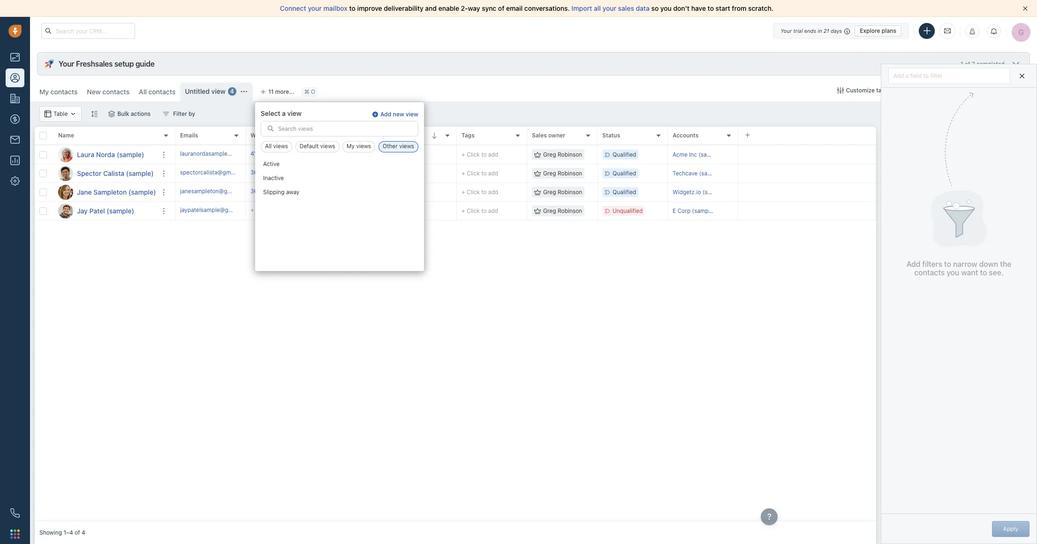 Task type: describe. For each thing, give the bounding box(es) containing it.
sampleton
[[94, 188, 127, 196]]

so
[[652, 4, 659, 12]]

other
[[383, 143, 398, 150]]

email
[[506, 4, 523, 12]]

janesampleton@gmail.com link
[[180, 187, 251, 197]]

explore plans
[[860, 27, 897, 34]]

jay
[[77, 207, 88, 215]]

lauranordasample@gmail.com
[[180, 150, 260, 157]]

janesampleton@gmail.com
[[180, 188, 251, 195]]

score
[[391, 132, 407, 139]]

1 of 7 completed
[[961, 60, 1005, 67]]

spector
[[77, 169, 102, 177]]

phone element
[[6, 504, 24, 523]]

2 your from the left
[[603, 4, 617, 12]]

add for janesampleton@gmail.com 3684932360
[[489, 189, 499, 196]]

calista
[[103, 169, 124, 177]]

other views button
[[379, 142, 419, 153]]

guide
[[136, 60, 155, 68]]

row group containing laura norda (sample)
[[35, 146, 176, 221]]

views for all views
[[273, 143, 288, 150]]

bulk
[[117, 110, 129, 117]]

corp
[[678, 207, 691, 214]]

+ click to add for jaypatelsample@gmail.com + click to add
[[462, 207, 499, 214]]

container_wx8msf4aqz5i3rn1 image inside the table dropdown button
[[45, 111, 51, 117]]

47 grid
[[35, 126, 877, 522]]

+ for spectorcalista@gmail.com
[[462, 170, 465, 177]]

(sample) for laura norda (sample)
[[117, 150, 144, 158]]

filter by button
[[157, 106, 201, 122]]

untitled view link
[[185, 87, 226, 96]]

freshworks switcher image
[[10, 530, 20, 539]]

acme inc (sample) link
[[673, 151, 722, 158]]

contacts for new contacts
[[103, 88, 130, 96]]

activity
[[335, 132, 356, 139]]

0 horizontal spatial import
[[572, 4, 593, 12]]

contact
[[1008, 87, 1028, 94]]

+ click to add for janesampleton@gmail.com 3684932360
[[462, 189, 499, 196]]

import inside button
[[914, 87, 932, 94]]

showing
[[39, 530, 62, 537]]

7
[[973, 60, 976, 67]]

press space to select this row. row containing 47
[[176, 146, 877, 164]]

plans
[[882, 27, 897, 34]]

name row
[[35, 127, 176, 146]]

unqualified
[[613, 207, 643, 214]]

press space to select this row. row containing janesampleton@gmail.com
[[176, 183, 877, 202]]

all views button
[[261, 142, 293, 153]]

(sample) for acme inc (sample)
[[699, 151, 722, 158]]

your for your freshsales setup guide
[[59, 60, 74, 68]]

techcave (sample)
[[673, 170, 723, 177]]

container_wx8msf4aqz5i3rn1 image inside 47 row group
[[535, 208, 541, 214]]

my for my views
[[347, 143, 355, 150]]

j image for jay patel (sample)
[[58, 203, 73, 219]]

spectorcalista@gmail.com 3684945781
[[180, 169, 285, 176]]

email image
[[945, 27, 951, 35]]

greg robinson for techcave (sample)
[[544, 170, 583, 177]]

all for all views
[[265, 143, 272, 150]]

add for add filters to narrow down the contacts you want to see.
[[907, 260, 921, 269]]

days
[[831, 27, 843, 34]]

e
[[673, 207, 676, 214]]

4167348672 link
[[251, 150, 284, 160]]

filter
[[931, 72, 943, 79]]

style_myh0__igzzd8unmi image
[[91, 111, 98, 117]]

(sample) up widgetz.io (sample)
[[700, 170, 723, 177]]

import contacts group
[[901, 83, 978, 99]]

status
[[603, 132, 621, 139]]

11 more...
[[268, 88, 295, 95]]

data
[[636, 4, 650, 12]]

greg for widgetz.io (sample)
[[544, 189, 556, 196]]

customize table
[[847, 87, 891, 94]]

away
[[286, 189, 300, 196]]

press space to select this row. row containing jay patel (sample)
[[35, 202, 176, 221]]

norda
[[96, 150, 115, 158]]

inactive
[[263, 175, 284, 182]]

work
[[251, 132, 265, 139]]

47 row group
[[176, 146, 877, 221]]

e corp (sample)
[[673, 207, 716, 214]]

add for add new view
[[381, 111, 392, 118]]

view for select a view
[[288, 109, 302, 117]]

greg robinson for e corp (sample)
[[544, 207, 583, 214]]

1 vertical spatial 4
[[82, 530, 85, 537]]

bulk actions button
[[102, 106, 157, 122]]

add a field to filter
[[894, 72, 943, 79]]

and
[[425, 4, 437, 12]]

slipping away
[[263, 189, 300, 196]]

name column header
[[54, 127, 176, 146]]

2-
[[461, 4, 468, 12]]

laura norda (sample) link
[[77, 150, 144, 159]]

+ for jaypatelsample@gmail.com
[[462, 207, 465, 214]]

to inside button
[[924, 72, 929, 79]]

import contacts
[[914, 87, 957, 94]]

all for all contacts
[[139, 88, 147, 96]]

1–4
[[64, 530, 73, 537]]

see.
[[990, 268, 1004, 277]]

views for other views
[[400, 143, 414, 150]]

name
[[58, 132, 74, 139]]

11 more... button
[[255, 85, 300, 99]]

add inside the press space to select this row. 'row'
[[326, 151, 337, 158]]

j image for jane sampleton (sample)
[[58, 185, 73, 200]]

filter by
[[173, 110, 195, 117]]

filters
[[923, 260, 943, 269]]

connect your mailbox to improve deliverability and enable 2-way sync of email conversations. import all your sales data so you don't have to start from scratch.
[[280, 4, 774, 12]]

patel
[[89, 207, 105, 215]]

robinson for acme inc (sample)
[[558, 151, 583, 158]]

container_wx8msf4aqz5i3rn1 image inside filter by button
[[163, 111, 169, 117]]

customize
[[847, 87, 875, 94]]

lauranordasample@gmail.com link
[[180, 150, 260, 160]]

active
[[263, 161, 280, 168]]

jane sampleton (sample) link
[[77, 188, 156, 197]]

view for add new view
[[406, 111, 419, 118]]

sales
[[619, 4, 635, 12]]

mailbox
[[324, 4, 348, 12]]

showing 1–4 of 4
[[39, 530, 85, 537]]

add contact
[[995, 87, 1028, 94]]

emails
[[180, 132, 198, 139]]

widgetz.io (sample)
[[673, 189, 726, 196]]

search image
[[268, 125, 274, 132]]

greg for techcave (sample)
[[544, 170, 556, 177]]

next activity
[[321, 132, 356, 139]]

untitled
[[185, 87, 210, 95]]

next
[[321, 132, 334, 139]]

widgetz.io (sample) link
[[673, 189, 726, 196]]

my views
[[347, 143, 371, 150]]

press space to select this row. row containing spectorcalista@gmail.com
[[176, 164, 877, 183]]

+ for janesampleton@gmail.com
[[462, 189, 465, 196]]



Task type: locate. For each thing, give the bounding box(es) containing it.
0 horizontal spatial my
[[39, 88, 49, 96]]

want
[[962, 268, 979, 277]]

(sample) down techcave (sample)
[[703, 189, 726, 196]]

1 vertical spatial all
[[265, 143, 272, 150]]

a left field
[[906, 72, 909, 79]]

add inside "button"
[[995, 87, 1006, 94]]

accounts
[[673, 132, 699, 139]]

2 j image from the top
[[58, 203, 73, 219]]

2 vertical spatial qualified
[[613, 189, 637, 196]]

0 horizontal spatial your
[[59, 60, 74, 68]]

contacts up filter by button
[[149, 88, 176, 96]]

table button
[[39, 106, 82, 122]]

of right 1–4
[[75, 530, 80, 537]]

you right so
[[661, 4, 672, 12]]

contacts for import contacts
[[934, 87, 957, 94]]

(sample) for e corp (sample)
[[693, 207, 716, 214]]

2 greg from the top
[[544, 170, 556, 177]]

21
[[824, 27, 830, 34]]

untitled view 4
[[185, 87, 234, 95]]

3 robinson from the top
[[558, 189, 583, 196]]

a
[[906, 72, 909, 79], [282, 109, 286, 117]]

add left field
[[894, 72, 905, 79]]

2 qualified from the top
[[613, 170, 637, 177]]

default views button
[[296, 142, 340, 153]]

1 horizontal spatial your
[[781, 27, 792, 34]]

views inside button
[[321, 143, 335, 150]]

1 vertical spatial a
[[282, 109, 286, 117]]

0 horizontal spatial you
[[661, 4, 672, 12]]

jaypatelsample@gmail.com link
[[180, 206, 252, 216]]

1 horizontal spatial 4
[[230, 88, 234, 95]]

jane sampleton (sample)
[[77, 188, 156, 196]]

add left filters
[[907, 260, 921, 269]]

4 right untitled view link on the left top of the page
[[230, 88, 234, 95]]

add for jaypatelsample@gmail.com + click to add
[[489, 207, 499, 214]]

2 horizontal spatial view
[[406, 111, 419, 118]]

all contacts
[[139, 88, 176, 96]]

0 horizontal spatial of
[[75, 530, 80, 537]]

1 horizontal spatial you
[[947, 268, 960, 277]]

laura norda (sample)
[[77, 150, 144, 158]]

your left freshsales
[[59, 60, 74, 68]]

my for my contacts
[[39, 88, 49, 96]]

spectorcalista@gmail.com link
[[180, 168, 250, 178]]

contacts down add a field to filter button
[[934, 87, 957, 94]]

j image
[[58, 185, 73, 200], [58, 203, 73, 219]]

contacts left 'narrow'
[[915, 268, 945, 277]]

0 vertical spatial all
[[139, 88, 147, 96]]

+
[[321, 151, 325, 158], [462, 151, 465, 158], [462, 170, 465, 177], [462, 189, 465, 196], [251, 206, 254, 214], [462, 207, 465, 214]]

spector calista (sample) link
[[77, 169, 154, 178]]

3 greg from the top
[[544, 189, 556, 196]]

1 horizontal spatial your
[[603, 4, 617, 12]]

(sample) right 'sampleton'
[[129, 188, 156, 196]]

2 horizontal spatial of
[[966, 60, 971, 67]]

0 vertical spatial a
[[906, 72, 909, 79]]

you left want on the right of the page
[[947, 268, 960, 277]]

filter
[[173, 110, 187, 117]]

1 horizontal spatial all
[[265, 143, 272, 150]]

j image left jane
[[58, 185, 73, 200]]

freshsales
[[76, 60, 113, 68]]

1 robinson from the top
[[558, 151, 583, 158]]

1 your from the left
[[308, 4, 322, 12]]

click for janesampleton@gmail.com 3684932360
[[467, 189, 480, 196]]

(sample) up spector calista (sample)
[[117, 150, 144, 158]]

0 vertical spatial qualified
[[613, 151, 637, 158]]

robinson for widgetz.io (sample)
[[558, 189, 583, 196]]

4 views from the left
[[400, 143, 414, 150]]

all up "actions"
[[139, 88, 147, 96]]

phone image
[[10, 509, 20, 518]]

1 horizontal spatial of
[[498, 4, 505, 12]]

import down 'add a field to filter'
[[914, 87, 932, 94]]

4 + click to add from the top
[[462, 207, 499, 214]]

press space to select this row. row
[[35, 146, 176, 164], [176, 146, 877, 164], [35, 164, 176, 183], [176, 164, 877, 183], [35, 183, 176, 202], [176, 183, 877, 202], [35, 202, 176, 221], [176, 202, 877, 221]]

view down more... at left
[[288, 109, 302, 117]]

views left the other
[[356, 143, 371, 150]]

4 robinson from the top
[[558, 207, 583, 214]]

greg
[[544, 151, 556, 158], [544, 170, 556, 177], [544, 189, 556, 196], [544, 207, 556, 214]]

enable
[[439, 4, 460, 12]]

1 horizontal spatial my
[[347, 143, 355, 150]]

from
[[732, 4, 747, 12]]

0 vertical spatial your
[[781, 27, 792, 34]]

1 horizontal spatial import
[[914, 87, 932, 94]]

add for add contact
[[995, 87, 1006, 94]]

contacts inside add filters to narrow down the contacts you want to see.
[[915, 268, 945, 277]]

0 horizontal spatial 4
[[82, 530, 85, 537]]

qualified for techcave (sample)
[[613, 170, 637, 177]]

click
[[467, 151, 480, 158], [467, 170, 480, 177], [467, 189, 480, 196], [256, 206, 269, 214], [467, 207, 480, 214]]

bulk actions
[[117, 110, 151, 117]]

3 + click to add from the top
[[462, 189, 499, 196]]

contacts for all contacts
[[149, 88, 176, 96]]

laura
[[77, 150, 94, 158]]

0 vertical spatial import
[[572, 4, 593, 12]]

(sample) down widgetz.io (sample)
[[693, 207, 716, 214]]

setup
[[114, 60, 134, 68]]

jaypatelsample@gmail.com
[[180, 206, 252, 214]]

your right all
[[603, 4, 617, 12]]

by
[[189, 110, 195, 117]]

new contacts
[[87, 88, 130, 96]]

explore plans link
[[855, 25, 902, 36]]

new contacts button
[[82, 83, 134, 101], [87, 88, 130, 96]]

1 views from the left
[[273, 143, 288, 150]]

0 vertical spatial 4
[[230, 88, 234, 95]]

acme inc (sample)
[[673, 151, 722, 158]]

3684932360 link
[[251, 187, 286, 197]]

1 greg from the top
[[544, 151, 556, 158]]

acme
[[673, 151, 688, 158]]

your left 'mailbox'
[[308, 4, 322, 12]]

1 vertical spatial you
[[947, 268, 960, 277]]

2 greg robinson from the top
[[544, 170, 583, 177]]

l image
[[58, 147, 73, 162]]

0 vertical spatial j image
[[58, 185, 73, 200]]

(sample) for spector calista (sample)
[[126, 169, 154, 177]]

default
[[300, 143, 319, 150]]

4
[[230, 88, 234, 95], [82, 530, 85, 537]]

jay patel (sample) link
[[77, 206, 134, 216]]

views down score
[[400, 143, 414, 150]]

row group
[[35, 146, 176, 221]]

close image
[[1024, 6, 1028, 11]]

qualified for widgetz.io (sample)
[[613, 189, 637, 196]]

your for your trial ends in 21 days
[[781, 27, 792, 34]]

4 greg robinson from the top
[[544, 207, 583, 214]]

of right sync
[[498, 4, 505, 12]]

(sample) down jane sampleton (sample) link
[[107, 207, 134, 215]]

0 horizontal spatial your
[[308, 4, 322, 12]]

4 right 1–4
[[82, 530, 85, 537]]

1 horizontal spatial container_wx8msf4aqz5i3rn1 image
[[535, 208, 541, 214]]

(sample) for jane sampleton (sample)
[[129, 188, 156, 196]]

0 horizontal spatial a
[[282, 109, 286, 117]]

Search your CRM... text field
[[41, 23, 135, 39]]

(sample)
[[117, 150, 144, 158], [699, 151, 722, 158], [126, 169, 154, 177], [700, 170, 723, 177], [129, 188, 156, 196], [703, 189, 726, 196], [107, 207, 134, 215], [693, 207, 716, 214]]

a for add
[[906, 72, 909, 79]]

views for default views
[[321, 143, 335, 150]]

sales owner
[[532, 132, 566, 139]]

(sample) for jay patel (sample)
[[107, 207, 134, 215]]

0 vertical spatial my
[[39, 88, 49, 96]]

widgetz.io
[[673, 189, 702, 196]]

sales
[[532, 132, 547, 139]]

greg for e corp (sample)
[[544, 207, 556, 214]]

jaypatelsample@gmail.com + click to add
[[180, 206, 287, 214]]

0 vertical spatial container_wx8msf4aqz5i3rn1 image
[[70, 111, 77, 117]]

add for spectorcalista@gmail.com 3684945781
[[489, 170, 499, 177]]

views for my views
[[356, 143, 371, 150]]

all inside button
[[265, 143, 272, 150]]

my up the table dropdown button
[[39, 88, 49, 96]]

1 vertical spatial qualified
[[613, 170, 637, 177]]

add inside button
[[894, 72, 905, 79]]

1 vertical spatial container_wx8msf4aqz5i3rn1 image
[[535, 208, 541, 214]]

1 vertical spatial import
[[914, 87, 932, 94]]

1 greg robinson from the top
[[544, 151, 583, 158]]

a right select
[[282, 109, 286, 117]]

add contact button
[[983, 83, 1033, 99]]

more...
[[275, 88, 295, 95]]

default views
[[300, 143, 335, 150]]

press space to select this row. row containing spector calista (sample)
[[35, 164, 176, 183]]

import left all
[[572, 4, 593, 12]]

o
[[311, 88, 316, 95]]

contacts
[[934, 87, 957, 94], [51, 88, 78, 96], [103, 88, 130, 96], [149, 88, 176, 96], [915, 268, 945, 277]]

1 qualified from the top
[[613, 151, 637, 158]]

your trial ends in 21 days
[[781, 27, 843, 34]]

3 greg robinson from the top
[[544, 189, 583, 196]]

cell
[[739, 146, 877, 164], [316, 164, 387, 183], [739, 164, 877, 183], [316, 183, 387, 201], [739, 183, 877, 201], [316, 202, 387, 220], [739, 202, 877, 220]]

container_wx8msf4aqz5i3rn1 image
[[70, 111, 77, 117], [535, 208, 541, 214]]

(sample) right inc
[[699, 151, 722, 158]]

of right '1'
[[966, 60, 971, 67]]

views down next
[[321, 143, 335, 150]]

press space to select this row. row containing laura norda (sample)
[[35, 146, 176, 164]]

container_wx8msf4aqz5i3rn1 image inside the table dropdown button
[[70, 111, 77, 117]]

1 + click to add from the top
[[462, 151, 499, 158]]

greg robinson for widgetz.io (sample)
[[544, 189, 583, 196]]

4 greg from the top
[[544, 207, 556, 214]]

scratch.
[[749, 4, 774, 12]]

views inside "button"
[[400, 143, 414, 150]]

press space to select this row. row containing jane sampleton (sample)
[[35, 183, 176, 202]]

you inside add filters to narrow down the contacts you want to see.
[[947, 268, 960, 277]]

my up task
[[347, 143, 355, 150]]

all up the 4167348672
[[265, 143, 272, 150]]

a inside add a field to filter button
[[906, 72, 909, 79]]

1 j image from the top
[[58, 185, 73, 200]]

s image
[[58, 166, 73, 181]]

4 inside untitled view 4
[[230, 88, 234, 95]]

robinson
[[558, 151, 583, 158], [558, 170, 583, 177], [558, 189, 583, 196], [558, 207, 583, 214]]

a for select
[[282, 109, 286, 117]]

1 horizontal spatial view
[[288, 109, 302, 117]]

add
[[894, 72, 905, 79], [995, 87, 1006, 94], [381, 111, 392, 118], [326, 151, 337, 158], [907, 260, 921, 269]]

press space to select this row. row containing jaypatelsample@gmail.com
[[176, 202, 877, 221]]

1 vertical spatial my
[[347, 143, 355, 150]]

down
[[980, 260, 999, 269]]

qualified for acme inc (sample)
[[613, 151, 637, 158]]

(sample) right calista
[[126, 169, 154, 177]]

the
[[1001, 260, 1012, 269]]

trial
[[794, 27, 803, 34]]

robinson for e corp (sample)
[[558, 207, 583, 214]]

contacts inside button
[[934, 87, 957, 94]]

contacts up table
[[51, 88, 78, 96]]

1 vertical spatial j image
[[58, 203, 73, 219]]

3684932360
[[251, 188, 286, 195]]

greg for acme inc (sample)
[[544, 151, 556, 158]]

4167348672
[[251, 150, 284, 157]]

add left task
[[326, 151, 337, 158]]

1
[[961, 60, 964, 67]]

click for jaypatelsample@gmail.com + click to add
[[467, 207, 480, 214]]

add left contact
[[995, 87, 1006, 94]]

contacts right new
[[103, 88, 130, 96]]

1 vertical spatial of
[[966, 60, 971, 67]]

0 vertical spatial of
[[498, 4, 505, 12]]

your
[[781, 27, 792, 34], [59, 60, 74, 68]]

way
[[468, 4, 480, 12]]

container_wx8msf4aqz5i3rn1 image inside bulk actions button
[[109, 111, 115, 117]]

spectorcalista@gmail.com
[[180, 169, 250, 176]]

other views
[[383, 143, 414, 150]]

your left trial
[[781, 27, 792, 34]]

views up the 4167348672
[[273, 143, 288, 150]]

contacts for my contacts
[[51, 88, 78, 96]]

2 vertical spatial of
[[75, 530, 80, 537]]

view right new
[[406, 111, 419, 118]]

jay patel (sample)
[[77, 207, 134, 215]]

2 robinson from the top
[[558, 170, 583, 177]]

greg robinson for acme inc (sample)
[[544, 151, 583, 158]]

0 horizontal spatial container_wx8msf4aqz5i3rn1 image
[[70, 111, 77, 117]]

2 views from the left
[[321, 143, 335, 150]]

new
[[87, 88, 101, 96]]

have
[[692, 4, 706, 12]]

0 horizontal spatial all
[[139, 88, 147, 96]]

completed
[[977, 60, 1005, 67]]

select a view
[[261, 109, 302, 117]]

don't
[[674, 4, 690, 12]]

+ click to add for spectorcalista@gmail.com 3684945781
[[462, 170, 499, 177]]

task
[[338, 151, 349, 158]]

owner
[[549, 132, 566, 139]]

0 horizontal spatial view
[[212, 87, 226, 95]]

3684945781
[[251, 169, 285, 176]]

add left new
[[381, 111, 392, 118]]

Search views search field
[[261, 122, 418, 136]]

3 qualified from the top
[[613, 189, 637, 196]]

container_wx8msf4aqz5i3rn1 image inside customize table button
[[838, 87, 844, 94]]

table
[[54, 111, 68, 118]]

add inside add filters to narrow down the contacts you want to see.
[[907, 260, 921, 269]]

add for add a field to filter
[[894, 72, 905, 79]]

my inside button
[[347, 143, 355, 150]]

j image left jay
[[58, 203, 73, 219]]

2 + click to add from the top
[[462, 170, 499, 177]]

click for spectorcalista@gmail.com 3684945781
[[467, 170, 480, 177]]

your
[[308, 4, 322, 12], [603, 4, 617, 12]]

container_wx8msf4aqz5i3rn1 image
[[838, 87, 844, 94], [241, 88, 247, 95], [45, 111, 51, 117], [109, 111, 115, 117], [163, 111, 169, 117], [535, 151, 541, 158], [535, 170, 541, 177], [535, 189, 541, 196]]

slipping
[[263, 189, 285, 196]]

+ for lauranordasample@gmail.com
[[462, 151, 465, 158]]

import all your sales data link
[[572, 4, 652, 12]]

explore
[[860, 27, 881, 34]]

1 horizontal spatial a
[[906, 72, 909, 79]]

3 views from the left
[[356, 143, 371, 150]]

robinson for techcave (sample)
[[558, 170, 583, 177]]

0 vertical spatial you
[[661, 4, 672, 12]]

view
[[212, 87, 226, 95], [288, 109, 302, 117], [406, 111, 419, 118]]

view right untitled
[[212, 87, 226, 95]]

1 vertical spatial your
[[59, 60, 74, 68]]



Task type: vqa. For each thing, say whether or not it's contained in the screenshot.
The What'S New icon
no



